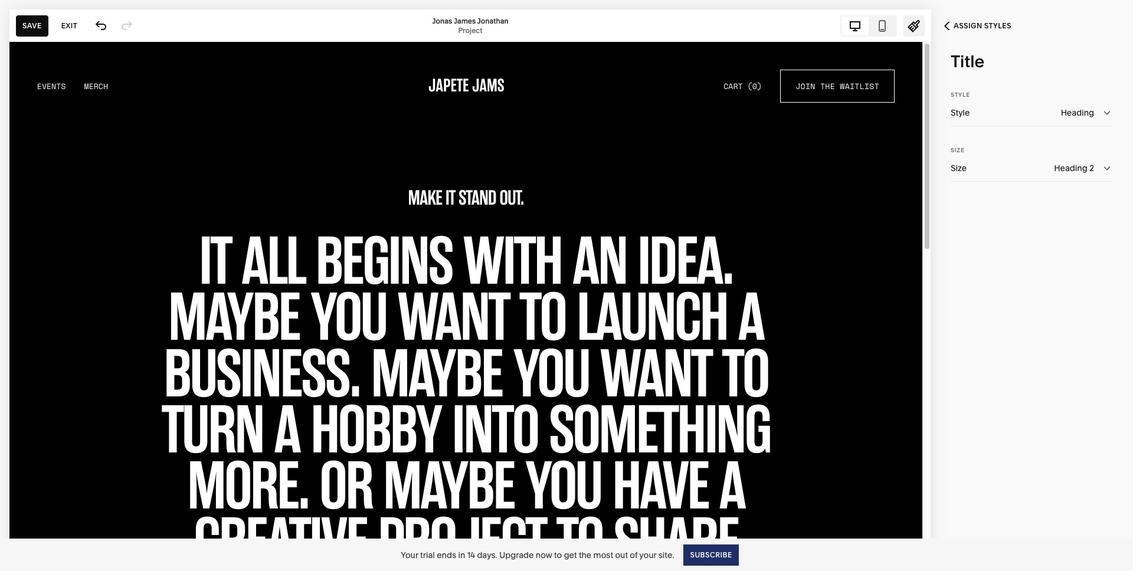 Task type: locate. For each thing, give the bounding box(es) containing it.
save button
[[16, 15, 48, 36]]

heading left 2
[[1055, 163, 1088, 174]]

exit button
[[55, 15, 84, 36]]

styles
[[985, 21, 1012, 30]]

save
[[22, 21, 42, 30]]

size
[[951, 147, 965, 154], [951, 163, 967, 174]]

2 size from the top
[[951, 163, 967, 174]]

0 vertical spatial size
[[951, 147, 965, 154]]

of
[[630, 550, 638, 561]]

2
[[1090, 163, 1095, 174]]

ends
[[437, 550, 456, 561]]

0 vertical spatial heading
[[1061, 107, 1095, 118]]

0 vertical spatial style
[[951, 92, 971, 98]]

1 vertical spatial heading
[[1055, 163, 1088, 174]]

days.
[[477, 550, 498, 561]]

style
[[951, 92, 971, 98], [951, 107, 970, 118]]

heading for heading 2
[[1055, 163, 1088, 174]]

1 style from the top
[[951, 92, 971, 98]]

assign styles
[[954, 21, 1012, 30]]

your trial ends in 14 days. upgrade now to get the most out of your site.
[[401, 550, 675, 561]]

1 vertical spatial size
[[951, 163, 967, 174]]

None field
[[951, 100, 1114, 126], [951, 155, 1114, 181], [951, 100, 1114, 126], [951, 155, 1114, 181]]

heading
[[1061, 107, 1095, 118], [1055, 163, 1088, 174]]

subscribe
[[691, 551, 733, 559]]

heading for heading
[[1061, 107, 1095, 118]]

1 vertical spatial style
[[951, 107, 970, 118]]

heading up heading 2 on the right
[[1061, 107, 1095, 118]]

tab list
[[842, 16, 896, 35]]

jonathan
[[477, 16, 509, 25]]

your
[[401, 550, 418, 561]]



Task type: describe. For each thing, give the bounding box(es) containing it.
to
[[554, 550, 562, 561]]

assign
[[954, 21, 983, 30]]

subscribe button
[[684, 545, 739, 566]]

james
[[454, 16, 476, 25]]

site.
[[659, 550, 675, 561]]

trial
[[420, 550, 435, 561]]

exit
[[61, 21, 77, 30]]

assign styles button
[[932, 13, 1025, 39]]

14
[[467, 550, 475, 561]]

project
[[459, 26, 483, 35]]

jonas james jonathan project
[[432, 16, 509, 35]]

in
[[458, 550, 465, 561]]

heading 2
[[1055, 163, 1095, 174]]

out
[[616, 550, 628, 561]]

title
[[951, 51, 985, 71]]

your
[[640, 550, 657, 561]]

1 size from the top
[[951, 147, 965, 154]]

the
[[579, 550, 592, 561]]

most
[[594, 550, 614, 561]]

2 style from the top
[[951, 107, 970, 118]]

upgrade
[[500, 550, 534, 561]]

now
[[536, 550, 553, 561]]

jonas
[[432, 16, 452, 25]]

get
[[564, 550, 577, 561]]



Task type: vqa. For each thing, say whether or not it's contained in the screenshot.
Media Add images or video to your page.
no



